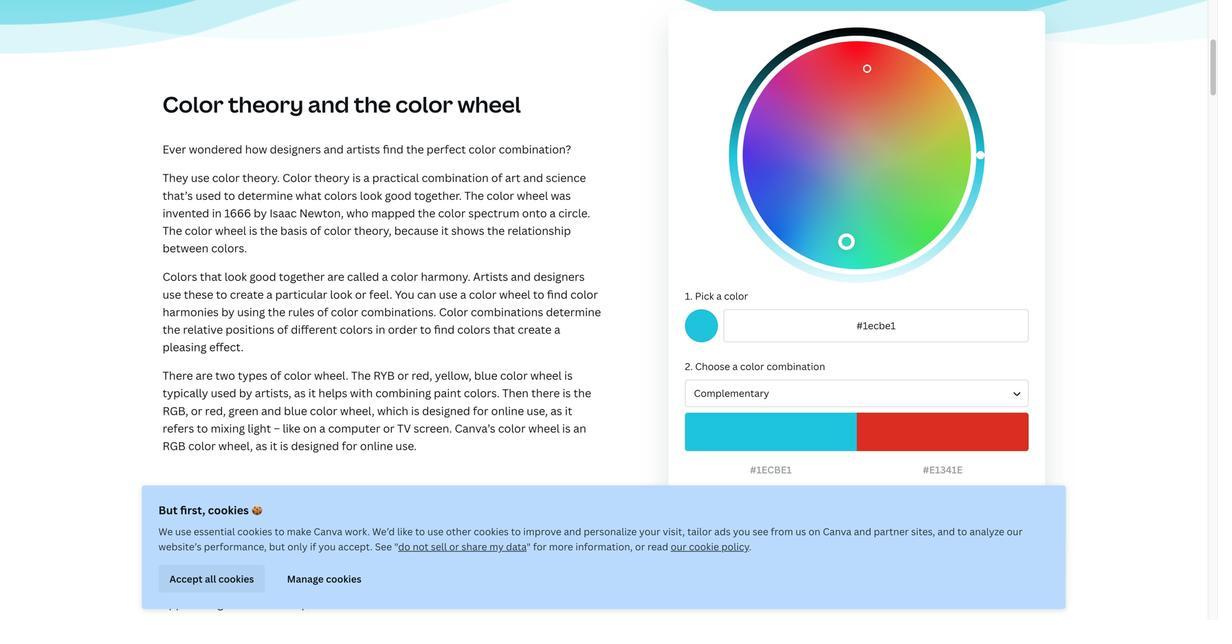 Task type: describe. For each thing, give the bounding box(es) containing it.
theory,
[[354, 223, 392, 238]]

2 " from the left
[[527, 541, 531, 554]]

0 horizontal spatial complementary
[[163, 533, 263, 549]]

to up harmonies
[[216, 287, 227, 302]]

visit,
[[663, 526, 685, 539]]

by inside the colors that look good together are called a color harmony. artists and designers use these to create a particular look or feel. you can use a color wheel to find color harmonies by using the rules of color combinations. color combinations determine the relative positions of different colors in order to find colors that create a pleasing effect.
[[221, 305, 235, 320]]

and inside the colors that look good together are called a color harmony. artists and designers use these to create a particular look or feel. you can use a color wheel to find color harmonies by using the rules of color combinations. color combinations determine the relative positions of different colors in order to find colors that create a pleasing effect.
[[511, 270, 531, 284]]

colors up 'contrast'
[[186, 562, 219, 577]]

but first, cookies 🍪
[[158, 503, 262, 518]]

of up different
[[317, 305, 328, 320]]

0 vertical spatial theory
[[228, 89, 304, 119]]

combinations.
[[361, 305, 436, 320]]

0 horizontal spatial designed
[[291, 439, 339, 454]]

0 vertical spatial that
[[200, 270, 222, 284]]

by inside they use color theory. color theory is a practical combination of art and science that's used to determine what colors look good together. the color wheel was invented in 1666 by isaac newton, who mapped the color spectrum onto a circle. the color wheel is the basis of color theory, because it shows the relationship between colors.
[[254, 206, 267, 221]]

are inside there are two types of color wheel. the ryb or red, yellow, blue color wheel is typically used by artists, as it helps with combining paint colors. then there is the rgb, or red, green and blue color wheel, which is designed for online use, as it refers to mixing light – like on a computer or tv screen. canva's color wheel is an rgb color wheel, as it is designed for online use.
[[196, 369, 213, 383]]

determine inside they use color theory. color theory is a practical combination of art and science that's used to determine what colors look good together. the color wheel was invented in 1666 by isaac newton, who mapped the color spectrum onto a circle. the color wheel is the basis of color theory, because it shows the relationship between colors.
[[238, 188, 293, 203]]

of down newton,
[[310, 223, 321, 238]]

and up the do not sell or share my data " for more information, or read our cookie policy .
[[564, 526, 581, 539]]

the inside the two colors that are on opposite sides of the color wheel. this combination provides a high contrast and high impact color combination – together, these colors will appear brighter and more prominent.
[[376, 562, 394, 577]]

science
[[546, 171, 586, 185]]

0 horizontal spatial find
[[383, 142, 404, 157]]

2 canva from the left
[[823, 526, 852, 539]]

1 horizontal spatial look
[[330, 287, 352, 302]]

colors. inside there are two types of color wheel. the ryb or red, yellow, blue color wheel is typically used by artists, as it helps with combining paint colors. then there is the rgb, or red, green and blue color wheel, which is designed for online use, as it refers to mixing light – like on a computer or tv screen. canva's color wheel is an rgb color wheel, as it is designed for online use.
[[464, 386, 500, 401]]

combination down data
[[488, 562, 555, 577]]

1 horizontal spatial online
[[491, 404, 524, 419]]

combinations inside the colors that look good together are called a color harmony. artists and designers use these to create a particular look or feel. you can use a color wheel to find color harmonies by using the rules of color combinations. color combinations determine the relative positions of different colors in order to find colors that create a pleasing effect.
[[471, 305, 543, 320]]

color up ever
[[163, 89, 224, 119]]

it down light
[[270, 439, 277, 454]]

a up feel.
[[382, 270, 388, 284]]

pick
[[695, 290, 714, 303]]

and inside there are two types of color wheel. the ryb or red, yellow, blue color wheel is typically used by artists, as it helps with combining paint colors. then there is the rgb, or red, green and blue color wheel, which is designed for online use, as it refers to mixing light – like on a computer or tv screen. canva's color wheel is an rgb color wheel, as it is designed for online use.
[[261, 404, 281, 419]]

cookies down 🍪
[[237, 526, 272, 539]]

essential
[[194, 526, 235, 539]]

tailor
[[687, 526, 712, 539]]

the inside there are two types of color wheel. the ryb or red, yellow, blue color wheel is typically used by artists, as it helps with combining paint colors. then there is the rgb, or red, green and blue color wheel, which is designed for online use, as it refers to mixing light – like on a computer or tv screen. canva's color wheel is an rgb color wheel, as it is designed for online use.
[[574, 386, 591, 401]]

2 horizontal spatial for
[[533, 541, 547, 554]]

rgb,
[[163, 404, 188, 419]]

0 horizontal spatial the
[[163, 223, 182, 238]]

1 horizontal spatial for
[[473, 404, 489, 419]]

use
[[695, 486, 713, 499]]

artists
[[346, 142, 380, 157]]

use.
[[396, 439, 417, 454]]

0 vertical spatial red,
[[412, 369, 432, 383]]

good inside they use color theory. color theory is a practical combination of art and science that's used to determine what colors look good together. the color wheel was invented in 1666 by isaac newton, who mapped the color spectrum onto a circle. the color wheel is the basis of color theory, because it shows the relationship between colors.
[[385, 188, 412, 203]]

a up there
[[554, 322, 560, 337]]

then
[[502, 386, 529, 401]]

work.
[[345, 526, 370, 539]]

theory.
[[242, 171, 280, 185]]

cookies up the essential
[[208, 503, 249, 518]]

because
[[394, 223, 439, 238]]

relative
[[183, 322, 223, 337]]

colors right different
[[340, 322, 373, 337]]

like inside there are two types of color wheel. the ryb or red, yellow, blue color wheel is typically used by artists, as it helps with combining paint colors. then there is the rgb, or red, green and blue color wheel, which is designed for online use, as it refers to mixing light – like on a computer or tv screen. canva's color wheel is an rgb color wheel, as it is designed for online use.
[[283, 421, 300, 436]]

use up the website's
[[175, 526, 191, 539]]

🍪
[[251, 503, 262, 518]]

color combinations
[[163, 482, 377, 512]]

a down harmony.
[[460, 287, 466, 302]]

the up because
[[418, 206, 436, 221]]

practical
[[372, 171, 419, 185]]

policy
[[722, 541, 749, 554]]

combining
[[376, 386, 431, 401]]

0 horizontal spatial designers
[[270, 142, 321, 157]]

wheel up perfect
[[458, 89, 521, 119]]

colors up yellow,
[[457, 322, 490, 337]]

and up artists
[[308, 89, 349, 119]]

1 horizontal spatial find
[[434, 322, 455, 337]]

1 canva from the left
[[314, 526, 342, 539]]

see
[[375, 541, 392, 554]]

invented
[[163, 206, 209, 221]]

the up pleasing
[[163, 322, 180, 337]]

the down 'spectrum'
[[487, 223, 505, 238]]

which
[[377, 404, 408, 419]]

sell
[[431, 541, 447, 554]]

it right use, on the left bottom
[[565, 404, 572, 419]]

see
[[753, 526, 769, 539]]

2 horizontal spatial find
[[547, 287, 568, 302]]

particular
[[275, 287, 327, 302]]

use down harmony.
[[439, 287, 458, 302]]

color up the essential
[[163, 482, 224, 512]]

paint
[[434, 386, 461, 401]]

how
[[245, 142, 267, 157]]

mixing
[[211, 421, 245, 436]]

combination up from
[[761, 486, 820, 499]]

appear
[[163, 597, 200, 612]]

or inside the colors that look good together are called a color harmony. artists and designers use these to create a particular look or feel. you can use a color wheel to find color harmonies by using the rules of color combinations. color combinations determine the relative positions of different colors in order to find colors that create a pleasing effect.
[[355, 287, 367, 302]]

and left partner
[[854, 526, 872, 539]]

isaac
[[270, 206, 297, 221]]

use up sell
[[427, 526, 444, 539]]

we'd
[[372, 526, 395, 539]]

tv
[[397, 421, 411, 436]]

all
[[205, 573, 216, 586]]

a right onto at the top of the page
[[550, 206, 556, 221]]

onto
[[522, 206, 547, 221]]

wheel. inside the two colors that are on opposite sides of the color wheel. this combination provides a high contrast and high impact color combination – together, these colors will appear brighter and more prominent.
[[427, 562, 461, 577]]

to up not
[[415, 526, 425, 539]]

there are two types of color wheel. the ryb or red, yellow, blue color wheel is typically used by artists, as it helps with combining paint colors. then there is the rgb, or red, green and blue color wheel, which is designed for online use, as it refers to mixing light – like on a computer or tv screen. canva's color wheel is an rgb color wheel, as it is designed for online use.
[[163, 369, 591, 454]]

1 vertical spatial our
[[671, 541, 687, 554]]

or up combining
[[397, 369, 409, 383]]

0 vertical spatial designed
[[422, 404, 470, 419]]

1 vertical spatial blue
[[284, 404, 307, 419]]

there
[[163, 369, 193, 383]]

wheel down 1666
[[215, 223, 246, 238]]

1 horizontal spatial more
[[549, 541, 573, 554]]

with
[[350, 386, 373, 401]]

to down relationship
[[533, 287, 544, 302]]

accept
[[169, 573, 203, 586]]

on inside the two colors that are on opposite sides of the color wheel. this combination provides a high contrast and high impact color combination – together, these colors will appear brighter and more prominent.
[[266, 562, 280, 577]]

to left the analyze at the bottom
[[958, 526, 967, 539]]

wheel inside the colors that look good together are called a color harmony. artists and designers use these to create a particular look or feel. you can use a color wheel to find color harmonies by using the rules of color combinations. color combinations determine the relative positions of different colors in order to find colors that create a pleasing effect.
[[499, 287, 531, 302]]

or left the tv
[[383, 421, 395, 436]]

and right brighter
[[248, 597, 268, 612]]

helps
[[319, 386, 347, 401]]

sides
[[332, 562, 360, 577]]

color theory and the color wheel
[[163, 89, 521, 119]]

but
[[269, 541, 285, 554]]

they
[[163, 171, 188, 185]]

.
[[749, 541, 752, 554]]

and up brighter
[[244, 579, 264, 594]]

prominent.
[[301, 597, 360, 612]]

1 vertical spatial combinations
[[228, 482, 377, 512]]

do not sell or share my data " for more information, or read our cookie policy .
[[398, 541, 752, 554]]

together.
[[414, 188, 462, 203]]

the up the ever wondered how designers and artists find the perfect color combination?
[[354, 89, 391, 119]]

these inside the two colors that are on opposite sides of the color wheel. this combination provides a high contrast and high impact color combination – together, these colors will appear brighter and more prominent.
[[491, 579, 520, 594]]

this
[[464, 562, 485, 577]]

together
[[279, 270, 325, 284]]

different
[[291, 322, 337, 337]]

or down "typically"
[[191, 404, 202, 419]]

accept all cookies
[[169, 573, 254, 586]]

and inside they use color theory. color theory is a practical combination of art and science that's used to determine what colors look good together. the color wheel was invented in 1666 by isaac newton, who mapped the color spectrum onto a circle. the color wheel is the basis of color theory, because it shows the relationship between colors.
[[523, 171, 543, 185]]

your
[[639, 526, 661, 539]]

– inside the two colors that are on opposite sides of the color wheel. this combination provides a high contrast and high impact color combination – together, these colors will appear brighter and more prominent.
[[432, 579, 438, 594]]

my
[[489, 541, 504, 554]]

combination?
[[499, 142, 571, 157]]

but
[[158, 503, 178, 518]]

wheel down use, on the left bottom
[[528, 421, 560, 436]]

combination up complementary button
[[767, 360, 825, 373]]

used inside there are two types of color wheel. the ryb or red, yellow, blue color wheel is typically used by artists, as it helps with combining paint colors. then there is the rgb, or red, green and blue color wheel, which is designed for online use, as it refers to mixing light – like on a computer or tv screen. canva's color wheel is an rgb color wheel, as it is designed for online use.
[[211, 386, 236, 401]]

colors left will
[[523, 579, 556, 594]]

or left read
[[635, 541, 645, 554]]

art
[[505, 171, 521, 185]]

0 vertical spatial create
[[230, 287, 264, 302]]

and right sites, at the bottom of the page
[[938, 526, 955, 539]]

3. use this color combination
[[685, 486, 820, 499]]

called
[[347, 270, 379, 284]]

pleasing
[[163, 340, 207, 355]]

canva's
[[455, 421, 496, 436]]

" inside the we use essential cookies to make canva work. we'd like to use other cookies to improve and personalize your visit, tailor ads you see from us on canva and partner sites, and to analyze our website's performance, but only if you accept. see "
[[394, 541, 398, 554]]

ads
[[714, 526, 731, 539]]

this
[[715, 486, 732, 499]]

1.
[[685, 290, 693, 303]]

types
[[238, 369, 268, 383]]

color inside the colors that look good together are called a color harmony. artists and designers use these to create a particular look or feel. you can use a color wheel to find color harmonies by using the rules of color combinations. color combinations determine the relative positions of different colors in order to find colors that create a pleasing effect.
[[439, 305, 468, 320]]

contrast
[[197, 579, 242, 594]]

typically
[[163, 386, 208, 401]]

a right pick
[[716, 290, 722, 303]]

you
[[395, 287, 415, 302]]

theory inside they use color theory. color theory is a practical combination of art and science that's used to determine what colors look good together. the color wheel was invented in 1666 by isaac newton, who mapped the color spectrum onto a circle. the color wheel is the basis of color theory, because it shows the relationship between colors.
[[314, 171, 350, 185]]

2.
[[685, 360, 693, 373]]

2 high from the left
[[267, 579, 290, 594]]

combination down 'do'
[[362, 579, 429, 594]]

good inside the colors that look good together are called a color harmony. artists and designers use these to create a particular look or feel. you can use a color wheel to find color harmonies by using the rules of color combinations. color combinations determine the relative positions of different colors in order to find colors that create a pleasing effect.
[[250, 270, 276, 284]]

manage cookies
[[287, 573, 362, 586]]

we use essential cookies to make canva work. we'd like to use other cookies to improve and personalize your visit, tailor ads you see from us on canva and partner sites, and to analyze our website's performance, but only if you accept. see "
[[158, 526, 1023, 554]]



Task type: locate. For each thing, give the bounding box(es) containing it.
of down rules
[[277, 322, 288, 337]]

are
[[327, 270, 344, 284], [196, 369, 213, 383], [247, 562, 264, 577]]

that inside the two colors that are on opposite sides of the color wheel. this combination provides a high contrast and high impact color combination – together, these colors will appear brighter and more prominent.
[[222, 562, 244, 577]]

0 horizontal spatial canva
[[314, 526, 342, 539]]

0 vertical spatial these
[[184, 287, 213, 302]]

cookies up prominent.
[[326, 573, 362, 586]]

1 vertical spatial are
[[196, 369, 213, 383]]

0 horizontal spatial for
[[342, 439, 357, 454]]

harmonies
[[163, 305, 219, 320]]

0 vertical spatial you
[[733, 526, 750, 539]]

online down then
[[491, 404, 524, 419]]

1 horizontal spatial are
[[247, 562, 264, 577]]

0 horizontal spatial –
[[274, 421, 280, 436]]

colors. down 1666
[[211, 241, 247, 256]]

order
[[388, 322, 417, 337]]

1 horizontal spatial wheel.
[[427, 562, 461, 577]]

that down performance,
[[222, 562, 244, 577]]

two
[[215, 369, 235, 383]]

0 horizontal spatial online
[[360, 439, 393, 454]]

0 vertical spatial more
[[549, 541, 573, 554]]

None text field
[[724, 310, 1029, 343]]

1 horizontal spatial designers
[[534, 270, 585, 284]]

the down see
[[376, 562, 394, 577]]

the down the isaac
[[260, 223, 278, 238]]

are inside the two colors that are on opposite sides of the color wheel. this combination provides a high contrast and high impact color combination – together, these colors will appear brighter and more prominent.
[[247, 562, 264, 577]]

colors up who
[[324, 188, 357, 203]]

– inside there are two types of color wheel. the ryb or red, yellow, blue color wheel is typically used by artists, as it helps with combining paint colors. then there is the rgb, or red, green and blue color wheel, which is designed for online use, as it refers to mixing light – like on a computer or tv screen. canva's color wheel is an rgb color wheel, as it is designed for online use.
[[274, 421, 280, 436]]

by right 1666
[[254, 206, 267, 221]]

more inside the two colors that are on opposite sides of the color wheel. this combination provides a high contrast and high impact color combination – together, these colors will appear brighter and more prominent.
[[271, 597, 299, 612]]

is
[[352, 171, 361, 185], [249, 223, 257, 238], [564, 369, 573, 383], [563, 386, 571, 401], [411, 404, 420, 419], [562, 421, 571, 436], [280, 439, 288, 454]]

slider
[[729, 27, 985, 283]]

used up invented
[[196, 188, 221, 203]]

combination
[[422, 171, 489, 185], [767, 360, 825, 373], [761, 486, 820, 499], [488, 562, 555, 577], [362, 579, 429, 594]]

the
[[354, 89, 391, 119], [406, 142, 424, 157], [418, 206, 436, 221], [260, 223, 278, 238], [487, 223, 505, 238], [268, 305, 285, 320], [163, 322, 180, 337], [574, 386, 591, 401], [376, 562, 394, 577]]

online
[[491, 404, 524, 419], [360, 439, 393, 454]]

refers
[[163, 421, 194, 436]]

in
[[212, 206, 222, 221], [376, 322, 385, 337]]

a inside the two colors that are on opposite sides of the color wheel. this combination provides a high contrast and high impact color combination – together, these colors will appear brighter and more prominent.
[[163, 579, 169, 594]]

2 horizontal spatial are
[[327, 270, 344, 284]]

cookies inside manage cookies button
[[326, 573, 362, 586]]

computer
[[328, 421, 381, 436]]

of
[[491, 171, 503, 185], [310, 223, 321, 238], [317, 305, 328, 320], [277, 322, 288, 337], [270, 369, 281, 383], [362, 562, 373, 577]]

color up what
[[283, 171, 312, 185]]

they use color theory. color theory is a practical combination of art and science that's used to determine what colors look good together. the color wheel was invented in 1666 by isaac newton, who mapped the color spectrum onto a circle. the color wheel is the basis of color theory, because it shows the relationship between colors.
[[163, 171, 590, 256]]

0 horizontal spatial wheel,
[[218, 439, 253, 454]]

effect.
[[209, 340, 244, 355]]

blue right yellow,
[[474, 369, 498, 383]]

a left computer
[[319, 421, 326, 436]]

by up green
[[239, 386, 252, 401]]

color
[[163, 89, 224, 119], [283, 171, 312, 185], [439, 305, 468, 320], [163, 482, 224, 512]]

look up who
[[360, 188, 382, 203]]

only
[[287, 541, 308, 554]]

to right refers
[[197, 421, 208, 436]]

1 horizontal spatial the
[[351, 369, 371, 383]]

these
[[184, 287, 213, 302], [491, 579, 520, 594]]

sites,
[[911, 526, 935, 539]]

more down impact
[[271, 597, 299, 612]]

wheel up there
[[530, 369, 562, 383]]

" down improve
[[527, 541, 531, 554]]

will
[[559, 579, 577, 594]]

0 vertical spatial for
[[473, 404, 489, 419]]

of inside the two colors that are on opposite sides of the color wheel. this combination provides a high contrast and high impact color combination – together, these colors will appear brighter and more prominent.
[[362, 562, 373, 577]]

1 high from the left
[[171, 579, 194, 594]]

wheel. up helps
[[314, 369, 349, 383]]

2 vertical spatial as
[[256, 439, 267, 454]]

1 vertical spatial as
[[551, 404, 562, 419]]

that
[[200, 270, 222, 284], [493, 322, 515, 337], [222, 562, 244, 577]]

share
[[462, 541, 487, 554]]

high left impact
[[267, 579, 290, 594]]

0 vertical spatial our
[[1007, 526, 1023, 539]]

1 vertical spatial on
[[809, 526, 821, 539]]

red,
[[412, 369, 432, 383], [205, 404, 226, 419]]

rgb
[[163, 439, 186, 454]]

wondered
[[189, 142, 242, 157]]

1 vertical spatial –
[[432, 579, 438, 594]]

high up appear
[[171, 579, 194, 594]]

green
[[229, 404, 259, 419]]

manage
[[287, 573, 324, 586]]

0 vertical spatial the
[[464, 188, 484, 203]]

0 horizontal spatial on
[[266, 562, 280, 577]]

1 horizontal spatial as
[[294, 386, 306, 401]]

designed
[[422, 404, 470, 419], [291, 439, 339, 454]]

ever
[[163, 142, 186, 157]]

1 vertical spatial red,
[[205, 404, 226, 419]]

for down improve
[[533, 541, 547, 554]]

1 horizontal spatial "
[[527, 541, 531, 554]]

determine inside the colors that look good together are called a color harmony. artists and designers use these to create a particular look or feel. you can use a color wheel to find color harmonies by using the rules of color combinations. color combinations determine the relative positions of different colors in order to find colors that create a pleasing effect.
[[546, 305, 601, 320]]

1 horizontal spatial our
[[1007, 526, 1023, 539]]

0 horizontal spatial by
[[221, 305, 235, 320]]

1666
[[224, 206, 251, 221]]

between
[[163, 241, 209, 256]]

1 vertical spatial for
[[342, 439, 357, 454]]

0 vertical spatial find
[[383, 142, 404, 157]]

wheel down artists
[[499, 287, 531, 302]]

like
[[283, 421, 300, 436], [397, 526, 413, 539]]

good down the "practical"
[[385, 188, 412, 203]]

on inside the we use essential cookies to make canva work. we'd like to use other cookies to improve and personalize your visit, tailor ads you see from us on canva and partner sites, and to analyze our website's performance, but only if you accept. see "
[[809, 526, 821, 539]]

1 vertical spatial used
[[211, 386, 236, 401]]

cookies right the all
[[218, 573, 254, 586]]

0 vertical spatial good
[[385, 188, 412, 203]]

it
[[441, 223, 449, 238], [308, 386, 316, 401], [565, 404, 572, 419], [270, 439, 277, 454]]

read
[[648, 541, 668, 554]]

you right the if
[[319, 541, 336, 554]]

0 vertical spatial by
[[254, 206, 267, 221]]

1 horizontal spatial determine
[[546, 305, 601, 320]]

wheel. inside there are two types of color wheel. the ryb or red, yellow, blue color wheel is typically used by artists, as it helps with combining paint colors. then there is the rgb, or red, green and blue color wheel, which is designed for online use, as it refers to mixing light – like on a computer or tv screen. canva's color wheel is an rgb color wheel, as it is designed for online use.
[[314, 369, 349, 383]]

are down performance,
[[247, 562, 264, 577]]

our
[[1007, 526, 1023, 539], [671, 541, 687, 554]]

0 horizontal spatial in
[[212, 206, 222, 221]]

1 vertical spatial look
[[225, 270, 247, 284]]

a down the two
[[163, 579, 169, 594]]

a down the ever wondered how designers and artists find the perfect color combination?
[[363, 171, 370, 185]]

2 vertical spatial find
[[434, 322, 455, 337]]

together,
[[441, 579, 488, 594]]

0 horizontal spatial like
[[283, 421, 300, 436]]

light
[[248, 421, 271, 436]]

cookies inside accept all cookies button
[[218, 573, 254, 586]]

other
[[446, 526, 471, 539]]

to right "order"
[[420, 322, 431, 337]]

to up but
[[275, 526, 285, 539]]

use
[[191, 171, 210, 185], [163, 287, 181, 302], [439, 287, 458, 302], [175, 526, 191, 539], [427, 526, 444, 539]]

information,
[[576, 541, 633, 554]]

the left perfect
[[406, 142, 424, 157]]

designers
[[270, 142, 321, 157], [534, 270, 585, 284]]

are left two
[[196, 369, 213, 383]]

create up there
[[518, 322, 552, 337]]

screen.
[[414, 421, 452, 436]]

1 vertical spatial you
[[319, 541, 336, 554]]

do not sell or share my data link
[[398, 541, 527, 554]]

analyze
[[970, 526, 1005, 539]]

a left particular at the top left of page
[[266, 287, 273, 302]]

accept all cookies button
[[158, 566, 265, 593]]

mapped
[[371, 206, 415, 221]]

1 vertical spatial the
[[163, 223, 182, 238]]

used down two
[[211, 386, 236, 401]]

to inside there are two types of color wheel. the ryb or red, yellow, blue color wheel is typically used by artists, as it helps with combining paint colors. then there is the rgb, or red, green and blue color wheel, which is designed for online use, as it refers to mixing light – like on a computer or tv screen. canva's color wheel is an rgb color wheel, as it is designed for online use.
[[197, 421, 208, 436]]

complementary down choose
[[694, 387, 769, 400]]

data
[[506, 541, 527, 554]]

was
[[551, 188, 571, 203]]

are left called
[[327, 270, 344, 284]]

1 horizontal spatial combinations
[[471, 305, 543, 320]]

1 horizontal spatial you
[[733, 526, 750, 539]]

0 vertical spatial –
[[274, 421, 280, 436]]

wheel, up computer
[[340, 404, 375, 419]]

the inside there are two types of color wheel. the ryb or red, yellow, blue color wheel is typically used by artists, as it helps with combining paint colors. then there is the rgb, or red, green and blue color wheel, which is designed for online use, as it refers to mixing light – like on a computer or tv screen. canva's color wheel is an rgb color wheel, as it is designed for online use.
[[351, 369, 371, 383]]

2 vertical spatial that
[[222, 562, 244, 577]]

1 vertical spatial complementary
[[163, 533, 263, 549]]

designers right the how
[[270, 142, 321, 157]]

0 vertical spatial complementary
[[694, 387, 769, 400]]

0 horizontal spatial more
[[271, 597, 299, 612]]

wheel.
[[314, 369, 349, 383], [427, 562, 461, 577]]

1 vertical spatial in
[[376, 322, 385, 337]]

1 horizontal spatial good
[[385, 188, 412, 203]]

for
[[473, 404, 489, 419], [342, 439, 357, 454], [533, 541, 547, 554]]

0 horizontal spatial our
[[671, 541, 687, 554]]

1 vertical spatial that
[[493, 322, 515, 337]]

1 vertical spatial wheel,
[[218, 439, 253, 454]]

an
[[573, 421, 586, 436]]

like inside the we use essential cookies to make canva work. we'd like to use other cookies to improve and personalize your visit, tailor ads you see from us on canva and partner sites, and to analyze our website's performance, but only if you accept. see "
[[397, 526, 413, 539]]

1 vertical spatial like
[[397, 526, 413, 539]]

you
[[733, 526, 750, 539], [319, 541, 336, 554]]

of left art
[[491, 171, 503, 185]]

1 horizontal spatial high
[[267, 579, 290, 594]]

1 horizontal spatial blue
[[474, 369, 498, 383]]

wheel up onto at the top of the page
[[517, 188, 548, 203]]

on inside there are two types of color wheel. the ryb or red, yellow, blue color wheel is typically used by artists, as it helps with combining paint colors. then there is the rgb, or red, green and blue color wheel, which is designed for online use, as it refers to mixing light – like on a computer or tv screen. canva's color wheel is an rgb color wheel, as it is designed for online use.
[[303, 421, 317, 436]]

that down artists
[[493, 322, 515, 337]]

combinations
[[471, 305, 543, 320], [228, 482, 377, 512]]

complementary inside button
[[694, 387, 769, 400]]

or
[[355, 287, 367, 302], [397, 369, 409, 383], [191, 404, 202, 419], [383, 421, 395, 436], [449, 541, 459, 554], [635, 541, 645, 554]]

1 horizontal spatial create
[[518, 322, 552, 337]]

ryb
[[373, 369, 395, 383]]

in left 1666
[[212, 206, 222, 221]]

0 vertical spatial used
[[196, 188, 221, 203]]

1 vertical spatial theory
[[314, 171, 350, 185]]

can
[[417, 287, 436, 302]]

2 vertical spatial for
[[533, 541, 547, 554]]

1 horizontal spatial designed
[[422, 404, 470, 419]]

3.
[[685, 486, 693, 499]]

perfect
[[427, 142, 466, 157]]

1 horizontal spatial like
[[397, 526, 413, 539]]

provides
[[558, 562, 604, 577]]

two colors that are on opposite sides of the color wheel. this combination provides a high contrast and high impact color combination – together, these colors will appear brighter and more prominent.
[[163, 562, 604, 612]]

to up 1666
[[224, 188, 235, 203]]

what
[[296, 188, 322, 203]]

more down improve
[[549, 541, 573, 554]]

0 horizontal spatial these
[[184, 287, 213, 302]]

2 horizontal spatial look
[[360, 188, 382, 203]]

used inside they use color theory. color theory is a practical combination of art and science that's used to determine what colors look good together. the color wheel was invented in 1666 by isaac newton, who mapped the color spectrum onto a circle. the color wheel is the basis of color theory, because it shows the relationship between colors.
[[196, 188, 221, 203]]

us
[[796, 526, 806, 539]]

1 horizontal spatial complementary
[[694, 387, 769, 400]]

0 horizontal spatial determine
[[238, 188, 293, 203]]

like right light
[[283, 421, 300, 436]]

0 horizontal spatial as
[[256, 439, 267, 454]]

and down artists,
[[261, 404, 281, 419]]

2 vertical spatial look
[[330, 287, 352, 302]]

it left helps
[[308, 386, 316, 401]]

0 vertical spatial wheel.
[[314, 369, 349, 383]]

0 vertical spatial as
[[294, 386, 306, 401]]

colors. inside they use color theory. color theory is a practical combination of art and science that's used to determine what colors look good together. the color wheel was invented in 1666 by isaac newton, who mapped the color spectrum onto a circle. the color wheel is the basis of color theory, because it shows the relationship between colors.
[[211, 241, 247, 256]]

spectrum
[[468, 206, 520, 221]]

0 vertical spatial on
[[303, 421, 317, 436]]

yellow,
[[435, 369, 472, 383]]

are inside the colors that look good together are called a color harmony. artists and designers use these to create a particular look or feel. you can use a color wheel to find color harmonies by using the rules of color combinations. color combinations determine the relative positions of different colors in order to find colors that create a pleasing effect.
[[327, 270, 344, 284]]

0 horizontal spatial red,
[[205, 404, 226, 419]]

the up with
[[351, 369, 371, 383]]

and left artists
[[324, 142, 344, 157]]

0 horizontal spatial blue
[[284, 404, 307, 419]]

our right the analyze at the bottom
[[1007, 526, 1023, 539]]

colors
[[163, 270, 197, 284]]

we
[[158, 526, 173, 539]]

on down but
[[266, 562, 280, 577]]

good up using
[[250, 270, 276, 284]]

complementary
[[694, 387, 769, 400], [163, 533, 263, 549]]

use,
[[527, 404, 548, 419]]

do
[[398, 541, 410, 554]]

0 vertical spatial online
[[491, 404, 524, 419]]

0 vertical spatial wheel,
[[340, 404, 375, 419]]

0 vertical spatial like
[[283, 421, 300, 436]]

by inside there are two types of color wheel. the ryb or red, yellow, blue color wheel is typically used by artists, as it helps with combining paint colors. then there is the rgb, or red, green and blue color wheel, which is designed for online use, as it refers to mixing light – like on a computer or tv screen. canva's color wheel is an rgb color wheel, as it is designed for online use.
[[239, 386, 252, 401]]

if
[[310, 541, 316, 554]]

colors that look good together are called a color harmony. artists and designers use these to create a particular look or feel. you can use a color wheel to find color harmonies by using the rules of color combinations. color combinations determine the relative positions of different colors in order to find colors that create a pleasing effect.
[[163, 270, 601, 355]]

our down visit,
[[671, 541, 687, 554]]

a inside there are two types of color wheel. the ryb or red, yellow, blue color wheel is typically used by artists, as it helps with combining paint colors. then there is the rgb, or red, green and blue color wheel, which is designed for online use, as it refers to mixing light – like on a computer or tv screen. canva's color wheel is an rgb color wheel, as it is designed for online use.
[[319, 421, 326, 436]]

1 vertical spatial wheel.
[[427, 562, 461, 577]]

0 horizontal spatial theory
[[228, 89, 304, 119]]

color down harmony.
[[439, 305, 468, 320]]

1 " from the left
[[394, 541, 398, 554]]

1 horizontal spatial –
[[432, 579, 438, 594]]

these inside the colors that look good together are called a color harmony. artists and designers use these to create a particular look or feel. you can use a color wheel to find color harmonies by using the rules of color combinations. color combinations determine the relative positions of different colors in order to find colors that create a pleasing effect.
[[184, 287, 213, 302]]

to inside they use color theory. color theory is a practical combination of art and science that's used to determine what colors look good together. the color wheel was invented in 1666 by isaac newton, who mapped the color spectrum onto a circle. the color wheel is the basis of color theory, because it shows the relationship between colors.
[[224, 188, 235, 203]]

designed down paint
[[422, 404, 470, 419]]

these up harmonies
[[184, 287, 213, 302]]

2 horizontal spatial as
[[551, 404, 562, 419]]

1 horizontal spatial theory
[[314, 171, 350, 185]]

these down my
[[491, 579, 520, 594]]

you up policy at the right of page
[[733, 526, 750, 539]]

1 horizontal spatial by
[[239, 386, 252, 401]]

the up 'spectrum'
[[464, 188, 484, 203]]

of inside there are two types of color wheel. the ryb or red, yellow, blue color wheel is typically used by artists, as it helps with combining paint colors. then there is the rgb, or red, green and blue color wheel, which is designed for online use, as it refers to mixing light – like on a computer or tv screen. canva's color wheel is an rgb color wheel, as it is designed for online use.
[[270, 369, 281, 383]]

basis
[[280, 223, 307, 238]]

ever wondered how designers and artists find the perfect color combination?
[[163, 142, 571, 157]]

1 vertical spatial designers
[[534, 270, 585, 284]]

and
[[308, 89, 349, 119], [324, 142, 344, 157], [523, 171, 543, 185], [511, 270, 531, 284], [261, 404, 281, 419], [564, 526, 581, 539], [854, 526, 872, 539], [938, 526, 955, 539], [244, 579, 264, 594], [248, 597, 268, 612]]

1 horizontal spatial in
[[376, 322, 385, 337]]

1 vertical spatial determine
[[546, 305, 601, 320]]

in inside the colors that look good together are called a color harmony. artists and designers use these to create a particular look or feel. you can use a color wheel to find color harmonies by using the rules of color combinations. color combinations determine the relative positions of different colors in order to find colors that create a pleasing effect.
[[376, 322, 385, 337]]

our inside the we use essential cookies to make canva work. we'd like to use other cookies to improve and personalize your visit, tailor ads you see from us on canva and partner sites, and to analyze our website's performance, but only if you accept. see "
[[1007, 526, 1023, 539]]

in inside they use color theory. color theory is a practical combination of art and science that's used to determine what colors look good together. the color wheel was invented in 1666 by isaac newton, who mapped the color spectrum onto a circle. the color wheel is the basis of color theory, because it shows the relationship between colors.
[[212, 206, 222, 221]]

find up the "practical"
[[383, 142, 404, 157]]

find down can
[[434, 322, 455, 337]]

colors inside they use color theory. color theory is a practical combination of art and science that's used to determine what colors look good together. the color wheel was invented in 1666 by isaac newton, who mapped the color spectrum onto a circle. the color wheel is the basis of color theory, because it shows the relationship between colors.
[[324, 188, 357, 203]]

0 horizontal spatial colors.
[[211, 241, 247, 256]]

use inside they use color theory. color theory is a practical combination of art and science that's used to determine what colors look good together. the color wheel was invented in 1666 by isaac newton, who mapped the color spectrum onto a circle. the color wheel is the basis of color theory, because it shows the relationship between colors.
[[191, 171, 210, 185]]

cookies up my
[[474, 526, 509, 539]]

that's
[[163, 188, 193, 203]]

a right choose
[[733, 360, 738, 373]]

shows
[[451, 223, 485, 238]]

it inside they use color theory. color theory is a practical combination of art and science that's used to determine what colors look good together. the color wheel was invented in 1666 by isaac newton, who mapped the color spectrum onto a circle. the color wheel is the basis of color theory, because it shows the relationship between colors.
[[441, 223, 449, 238]]

use down colors
[[163, 287, 181, 302]]

combination inside they use color theory. color theory is a practical combination of art and science that's used to determine what colors look good together. the color wheel was invented in 1666 by isaac newton, who mapped the color spectrum onto a circle. the color wheel is the basis of color theory, because it shows the relationship between colors.
[[422, 171, 489, 185]]

1 vertical spatial by
[[221, 305, 235, 320]]

look
[[360, 188, 382, 203], [225, 270, 247, 284], [330, 287, 352, 302]]

for down computer
[[342, 439, 357, 454]]

find down relationship
[[547, 287, 568, 302]]

feel.
[[369, 287, 392, 302]]

to up data
[[511, 526, 521, 539]]

or right sell
[[449, 541, 459, 554]]

complementary button
[[685, 380, 1029, 408]]

as right use, on the left bottom
[[551, 404, 562, 419]]

2 horizontal spatial by
[[254, 206, 267, 221]]

look down called
[[330, 287, 352, 302]]

red, up mixing
[[205, 404, 226, 419]]

1 horizontal spatial wheel,
[[340, 404, 375, 419]]

cookie
[[689, 541, 719, 554]]

look inside they use color theory. color theory is a practical combination of art and science that's used to determine what colors look good together. the color wheel was invented in 1666 by isaac newton, who mapped the color spectrum onto a circle. the color wheel is the basis of color theory, because it shows the relationship between colors.
[[360, 188, 382, 203]]

1 horizontal spatial red,
[[412, 369, 432, 383]]

the left rules
[[268, 305, 285, 320]]

theory up the how
[[228, 89, 304, 119]]

designers inside the colors that look good together are called a color harmony. artists and designers use these to create a particular look or feel. you can use a color wheel to find color harmonies by using the rules of color combinations. color combinations determine the relative positions of different colors in order to find colors that create a pleasing effect.
[[534, 270, 585, 284]]

color inside they use color theory. color theory is a practical combination of art and science that's used to determine what colors look good together. the color wheel was invented in 1666 by isaac newton, who mapped the color spectrum onto a circle. the color wheel is the basis of color theory, because it shows the relationship between colors.
[[283, 171, 312, 185]]

improve
[[523, 526, 562, 539]]

wheel, down mixing
[[218, 439, 253, 454]]

1 horizontal spatial on
[[303, 421, 317, 436]]

1 vertical spatial create
[[518, 322, 552, 337]]



Task type: vqa. For each thing, say whether or not it's contained in the screenshot.
template on the top left
no



